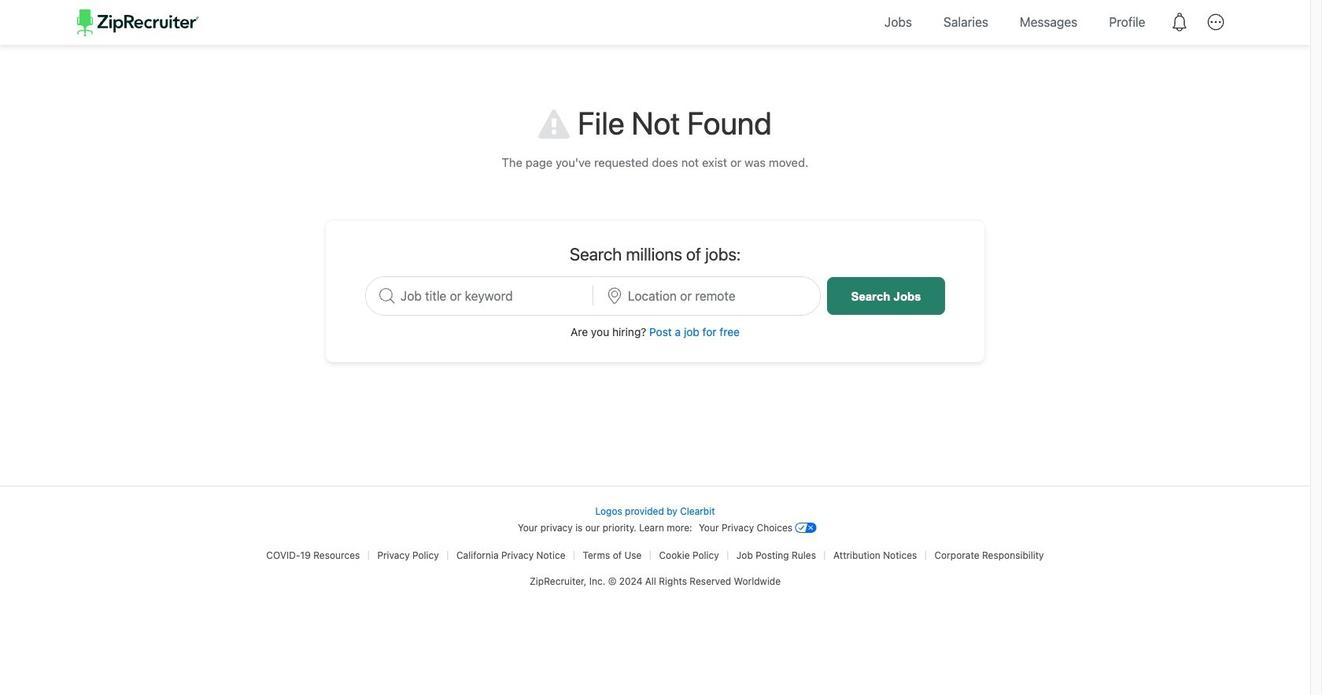 Task type: locate. For each thing, give the bounding box(es) containing it.
None search field
[[366, 277, 593, 315]]

None search field
[[594, 277, 820, 315]]

None submit
[[828, 277, 946, 315]]



Task type: describe. For each thing, give the bounding box(es) containing it.
ziprecruiter image
[[77, 9, 199, 36]]



Task type: vqa. For each thing, say whether or not it's contained in the screenshot.
list box
no



